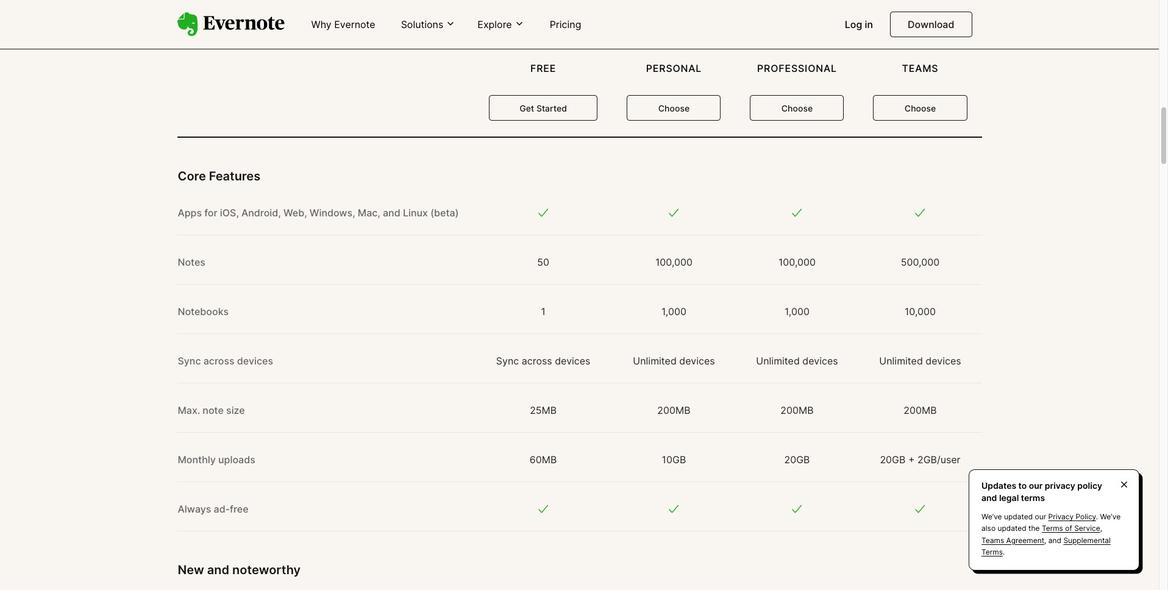Task type: describe. For each thing, give the bounding box(es) containing it.
features
[[209, 169, 261, 184]]

solutions
[[401, 18, 444, 30]]

started
[[537, 103, 567, 113]]

of
[[1066, 524, 1073, 533]]

for
[[205, 207, 218, 219]]

privacy policy link
[[1049, 513, 1097, 522]]

2 100,000 from the left
[[779, 256, 816, 268]]

+
[[909, 454, 915, 466]]

2 sync across devices from the left
[[497, 355, 591, 367]]

60mb
[[530, 454, 557, 466]]

terms inside supplemental terms
[[982, 548, 1004, 557]]

0 vertical spatial updated
[[1005, 513, 1034, 522]]

and right new at bottom left
[[207, 563, 229, 578]]

25mb
[[530, 404, 557, 417]]

evernote
[[334, 18, 376, 31]]

ios,
[[220, 207, 239, 219]]

max. note size
[[178, 404, 245, 417]]

choose link for professional
[[751, 95, 845, 121]]

why evernote link
[[304, 13, 383, 37]]

download link
[[891, 12, 973, 37]]

terms
[[1022, 493, 1046, 503]]

0 horizontal spatial teams
[[903, 62, 939, 75]]

3 devices from the left
[[680, 355, 715, 367]]

privacy
[[1049, 513, 1074, 522]]

1 sync across devices from the left
[[178, 355, 273, 367]]

noteworthy
[[232, 563, 301, 578]]

1 across from the left
[[204, 355, 235, 367]]

1 unlimited devices from the left
[[633, 355, 715, 367]]

log in
[[845, 18, 874, 31]]

choose for personal
[[659, 103, 690, 113]]

1 unlimited from the left
[[633, 355, 677, 367]]

the
[[1029, 524, 1041, 533]]

note
[[203, 404, 224, 417]]

2 1,000 from the left
[[785, 306, 810, 318]]

uploads
[[218, 454, 256, 466]]

always ad-free
[[178, 503, 249, 515]]

teams agreement link
[[982, 536, 1045, 545]]

updated inside the . we've also updated the
[[998, 524, 1027, 533]]

to
[[1019, 481, 1028, 491]]

10,000
[[905, 306, 937, 318]]

get started link
[[489, 95, 598, 121]]

2 sync from the left
[[497, 355, 519, 367]]

3 200mb from the left
[[904, 404, 938, 417]]

20gb + 2gb/user
[[881, 454, 961, 466]]

2 devices from the left
[[555, 355, 591, 367]]

apps
[[178, 207, 202, 219]]

explore button
[[474, 18, 528, 31]]

1
[[541, 306, 546, 318]]

in
[[865, 18, 874, 31]]

2 unlimited devices from the left
[[757, 355, 839, 367]]

1 100,000 from the left
[[656, 256, 693, 268]]

500,000
[[902, 256, 940, 268]]

terms inside terms of service , teams agreement , and
[[1043, 524, 1064, 533]]

windows,
[[310, 207, 355, 219]]

1 sync from the left
[[178, 355, 201, 367]]

pricing link
[[543, 13, 589, 37]]

monthly
[[178, 454, 216, 466]]

terms of service link
[[1043, 524, 1101, 533]]

always
[[178, 503, 211, 515]]

size
[[226, 404, 245, 417]]

apps for ios, android, web, windows, mac, and linux (beta)
[[178, 207, 459, 219]]

free
[[230, 503, 249, 515]]

choose link for teams
[[874, 95, 968, 121]]

1 horizontal spatial ,
[[1101, 524, 1103, 533]]

updates
[[982, 481, 1017, 491]]

policy
[[1076, 513, 1097, 522]]

choose for professional
[[782, 103, 813, 113]]

2 across from the left
[[522, 355, 553, 367]]

2 unlimited from the left
[[757, 355, 800, 367]]

core
[[178, 169, 206, 184]]

get started
[[520, 103, 567, 113]]



Task type: vqa. For each thing, say whether or not it's contained in the screenshot.


Task type: locate. For each thing, give the bounding box(es) containing it.
our up the
[[1036, 513, 1047, 522]]

10gb
[[662, 454, 687, 466]]

1 20gb from the left
[[785, 454, 810, 466]]

also
[[982, 524, 996, 533]]

we've
[[982, 513, 1003, 522], [1101, 513, 1121, 522]]

across
[[204, 355, 235, 367], [522, 355, 553, 367]]

200mb
[[658, 404, 691, 417], [781, 404, 814, 417], [904, 404, 938, 417]]

choose
[[659, 103, 690, 113], [782, 103, 813, 113], [905, 103, 937, 113]]

2 horizontal spatial 200mb
[[904, 404, 938, 417]]

terms down privacy
[[1043, 524, 1064, 533]]

linux
[[403, 207, 428, 219]]

,
[[1101, 524, 1103, 533], [1045, 536, 1047, 545]]

1 vertical spatial teams
[[982, 536, 1005, 545]]

and inside terms of service , teams agreement , and
[[1049, 536, 1062, 545]]

, up supplemental
[[1101, 524, 1103, 533]]

sync across devices up size in the left of the page
[[178, 355, 273, 367]]

2 20gb from the left
[[881, 454, 906, 466]]

2gb/user
[[918, 454, 961, 466]]

choose for teams
[[905, 103, 937, 113]]

monthly uploads
[[178, 454, 256, 466]]

our up terms
[[1030, 481, 1044, 491]]

. up service
[[1097, 513, 1099, 522]]

1 horizontal spatial unlimited devices
[[757, 355, 839, 367]]

sync
[[178, 355, 201, 367], [497, 355, 519, 367]]

3 unlimited devices from the left
[[880, 355, 962, 367]]

1 horizontal spatial .
[[1097, 513, 1099, 522]]

0 horizontal spatial sync
[[178, 355, 201, 367]]

solutions button
[[398, 18, 460, 31]]

mac,
[[358, 207, 381, 219]]

explore
[[478, 18, 512, 30]]

evernote logo image
[[177, 12, 285, 37]]

and down the . we've also updated the
[[1049, 536, 1062, 545]]

0 vertical spatial teams
[[903, 62, 939, 75]]

agreement
[[1007, 536, 1045, 545]]

0 horizontal spatial 20gb
[[785, 454, 810, 466]]

updates to our privacy policy and legal terms
[[982, 481, 1103, 503]]

1 we've from the left
[[982, 513, 1003, 522]]

0 vertical spatial terms
[[1043, 524, 1064, 533]]

2 200mb from the left
[[781, 404, 814, 417]]

updated up teams agreement link
[[998, 524, 1027, 533]]

3 unlimited from the left
[[880, 355, 924, 367]]

android,
[[242, 207, 281, 219]]

4 devices from the left
[[803, 355, 839, 367]]

(beta)
[[431, 207, 459, 219]]

and inside the updates to our privacy policy and legal terms
[[982, 493, 998, 503]]

0 horizontal spatial 200mb
[[658, 404, 691, 417]]

supplemental
[[1064, 536, 1112, 545]]

1 vertical spatial updated
[[998, 524, 1027, 533]]

0 horizontal spatial we've
[[982, 513, 1003, 522]]

privacy
[[1046, 481, 1076, 491]]

2 choose link from the left
[[751, 95, 845, 121]]

ad-
[[214, 503, 230, 515]]

. we've also updated the
[[982, 513, 1121, 533]]

and down the updates
[[982, 493, 998, 503]]

.
[[1097, 513, 1099, 522], [1004, 548, 1006, 557]]

core features
[[178, 169, 261, 184]]

download
[[908, 18, 955, 31]]

1 1,000 from the left
[[662, 306, 687, 318]]

1 horizontal spatial across
[[522, 355, 553, 367]]

professional
[[758, 62, 838, 75]]

get
[[520, 103, 535, 113]]

teams down download
[[903, 62, 939, 75]]

0 horizontal spatial unlimited
[[633, 355, 677, 367]]

2 choose from the left
[[782, 103, 813, 113]]

1 vertical spatial our
[[1036, 513, 1047, 522]]

. down teams agreement link
[[1004, 548, 1006, 557]]

50
[[538, 256, 550, 268]]

across up 25mb
[[522, 355, 553, 367]]

3 choose link from the left
[[874, 95, 968, 121]]

0 horizontal spatial 1,000
[[662, 306, 687, 318]]

1 200mb from the left
[[658, 404, 691, 417]]

0 horizontal spatial ,
[[1045, 536, 1047, 545]]

teams down also
[[982, 536, 1005, 545]]

supplemental terms link
[[982, 536, 1112, 557]]

. for .
[[1004, 548, 1006, 557]]

log in link
[[838, 13, 881, 37]]

1 horizontal spatial choose link
[[751, 95, 845, 121]]

our for privacy
[[1030, 481, 1044, 491]]

choose link for personal
[[627, 95, 721, 121]]

supplemental terms
[[982, 536, 1112, 557]]

5 devices from the left
[[926, 355, 962, 367]]

1 horizontal spatial terms
[[1043, 524, 1064, 533]]

1 choose link from the left
[[627, 95, 721, 121]]

why evernote
[[311, 18, 376, 31]]

0 vertical spatial our
[[1030, 481, 1044, 491]]

1 choose from the left
[[659, 103, 690, 113]]

1 horizontal spatial sync across devices
[[497, 355, 591, 367]]

we've inside the . we've also updated the
[[1101, 513, 1121, 522]]

1 vertical spatial .
[[1004, 548, 1006, 557]]

we've right policy at the right bottom of page
[[1101, 513, 1121, 522]]

1 devices from the left
[[237, 355, 273, 367]]

free
[[531, 62, 557, 75]]

20gb
[[785, 454, 810, 466], [881, 454, 906, 466]]

unlimited devices
[[633, 355, 715, 367], [757, 355, 839, 367], [880, 355, 962, 367]]

web,
[[284, 207, 307, 219]]

updated up the
[[1005, 513, 1034, 522]]

legal
[[1000, 493, 1020, 503]]

and right the 'mac,'
[[383, 207, 401, 219]]

max.
[[178, 404, 200, 417]]

we've updated our privacy policy
[[982, 513, 1097, 522]]

1,000
[[662, 306, 687, 318], [785, 306, 810, 318]]

new and noteworthy
[[178, 563, 301, 578]]

1 horizontal spatial sync
[[497, 355, 519, 367]]

1 horizontal spatial choose
[[782, 103, 813, 113]]

choose link
[[627, 95, 721, 121], [751, 95, 845, 121], [874, 95, 968, 121]]

log
[[845, 18, 863, 31]]

across up note
[[204, 355, 235, 367]]

we've up also
[[982, 513, 1003, 522]]

3 choose from the left
[[905, 103, 937, 113]]

100,000
[[656, 256, 693, 268], [779, 256, 816, 268]]

0 horizontal spatial 100,000
[[656, 256, 693, 268]]

0 vertical spatial .
[[1097, 513, 1099, 522]]

. for . we've also updated the
[[1097, 513, 1099, 522]]

. inside the . we've also updated the
[[1097, 513, 1099, 522]]

0 horizontal spatial terms
[[982, 548, 1004, 557]]

1 horizontal spatial unlimited
[[757, 355, 800, 367]]

0 horizontal spatial across
[[204, 355, 235, 367]]

2 we've from the left
[[1101, 513, 1121, 522]]

updated
[[1005, 513, 1034, 522], [998, 524, 1027, 533]]

personal
[[647, 62, 702, 75]]

1 horizontal spatial teams
[[982, 536, 1005, 545]]

devices
[[237, 355, 273, 367], [555, 355, 591, 367], [680, 355, 715, 367], [803, 355, 839, 367], [926, 355, 962, 367]]

1 vertical spatial terms
[[982, 548, 1004, 557]]

0 horizontal spatial .
[[1004, 548, 1006, 557]]

2 horizontal spatial unlimited devices
[[880, 355, 962, 367]]

, down the . we've also updated the
[[1045, 536, 1047, 545]]

1 horizontal spatial 20gb
[[881, 454, 906, 466]]

0 horizontal spatial choose
[[659, 103, 690, 113]]

terms down also
[[982, 548, 1004, 557]]

pricing
[[550, 18, 582, 31]]

1 vertical spatial ,
[[1045, 536, 1047, 545]]

sync across devices
[[178, 355, 273, 367], [497, 355, 591, 367]]

0 horizontal spatial sync across devices
[[178, 355, 273, 367]]

terms of service , teams agreement , and
[[982, 524, 1103, 545]]

20gb for 20gb
[[785, 454, 810, 466]]

2 horizontal spatial unlimited
[[880, 355, 924, 367]]

1 horizontal spatial 100,000
[[779, 256, 816, 268]]

our inside the updates to our privacy policy and legal terms
[[1030, 481, 1044, 491]]

0 horizontal spatial choose link
[[627, 95, 721, 121]]

2 horizontal spatial choose link
[[874, 95, 968, 121]]

teams inside terms of service , teams agreement , and
[[982, 536, 1005, 545]]

2 horizontal spatial choose
[[905, 103, 937, 113]]

1 horizontal spatial we've
[[1101, 513, 1121, 522]]

why
[[311, 18, 332, 31]]

policy
[[1078, 481, 1103, 491]]

notebooks
[[178, 306, 229, 318]]

1 horizontal spatial 1,000
[[785, 306, 810, 318]]

notes
[[178, 256, 206, 268]]

20gb for 20gb + 2gb/user
[[881, 454, 906, 466]]

0 vertical spatial ,
[[1101, 524, 1103, 533]]

sync across devices down 1
[[497, 355, 591, 367]]

service
[[1075, 524, 1101, 533]]

and
[[383, 207, 401, 219], [982, 493, 998, 503], [1049, 536, 1062, 545], [207, 563, 229, 578]]

unlimited
[[633, 355, 677, 367], [757, 355, 800, 367], [880, 355, 924, 367]]

new
[[178, 563, 204, 578]]

1 horizontal spatial 200mb
[[781, 404, 814, 417]]

0 horizontal spatial unlimited devices
[[633, 355, 715, 367]]

our for privacy
[[1036, 513, 1047, 522]]



